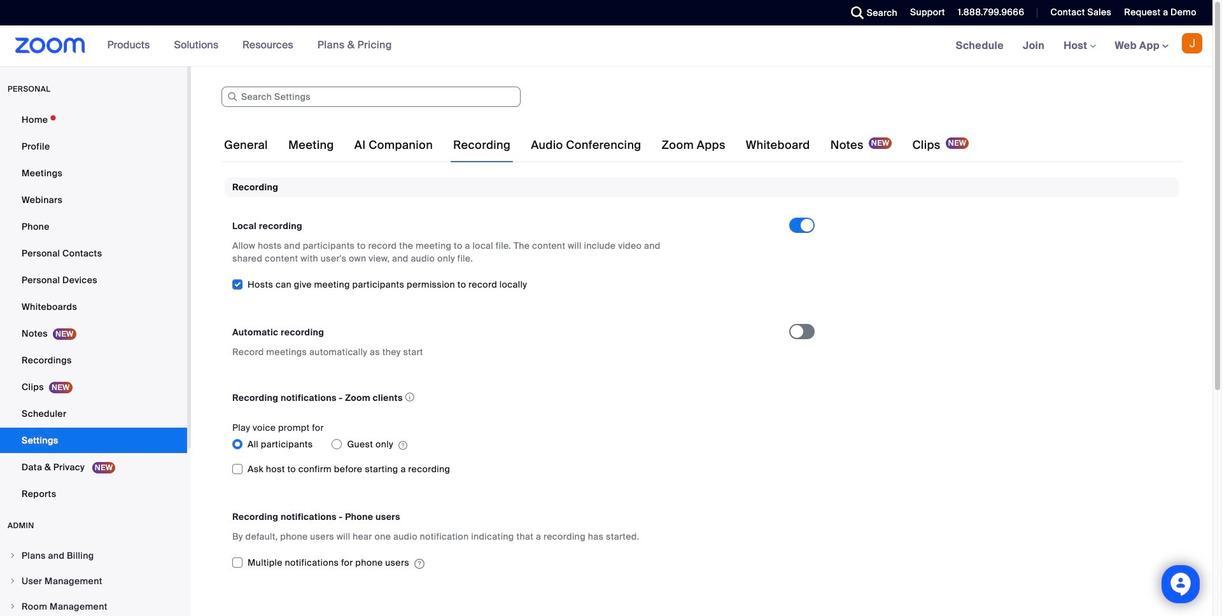 Task type: describe. For each thing, give the bounding box(es) containing it.
application inside recording element
[[232, 389, 778, 406]]

learn more about guest only image
[[398, 440, 407, 452]]

Search Settings text field
[[222, 87, 521, 107]]

info outline image
[[405, 389, 415, 406]]

right image for 3rd menu item from the top
[[9, 603, 17, 611]]

zoom logo image
[[15, 38, 85, 53]]



Task type: locate. For each thing, give the bounding box(es) containing it.
3 menu item from the top
[[0, 595, 187, 616]]

right image for second menu item from the top of the the admin menu menu
[[9, 577, 17, 585]]

3 right image from the top
[[9, 603, 17, 611]]

0 vertical spatial right image
[[9, 552, 17, 560]]

tabs of my account settings page tab list
[[222, 127, 972, 163]]

0 vertical spatial menu item
[[0, 544, 187, 568]]

profile picture image
[[1182, 33, 1203, 53]]

personal menu menu
[[0, 107, 187, 508]]

2 vertical spatial menu item
[[0, 595, 187, 616]]

banner
[[0, 25, 1213, 67]]

admin menu menu
[[0, 544, 187, 616]]

product information navigation
[[98, 25, 402, 66]]

2 right image from the top
[[9, 577, 17, 585]]

1 menu item from the top
[[0, 544, 187, 568]]

meetings navigation
[[947, 25, 1213, 67]]

application
[[232, 389, 778, 406]]

right image
[[9, 552, 17, 560], [9, 577, 17, 585], [9, 603, 17, 611]]

2 menu item from the top
[[0, 569, 187, 593]]

1 right image from the top
[[9, 552, 17, 560]]

option group inside recording element
[[232, 434, 789, 455]]

right image for first menu item
[[9, 552, 17, 560]]

2 vertical spatial right image
[[9, 603, 17, 611]]

menu item
[[0, 544, 187, 568], [0, 569, 187, 593], [0, 595, 187, 616]]

1 vertical spatial menu item
[[0, 569, 187, 593]]

recording element
[[225, 178, 1179, 587]]

option group
[[232, 434, 789, 455]]

learn more about multiple notifications for phone users image
[[414, 558, 425, 570]]

1 vertical spatial right image
[[9, 577, 17, 585]]



Task type: vqa. For each thing, say whether or not it's contained in the screenshot.
Share image for MORE OPTIONS FOR JACOB SIMON 11/13/2023, 5:15:19 PM icon
no



